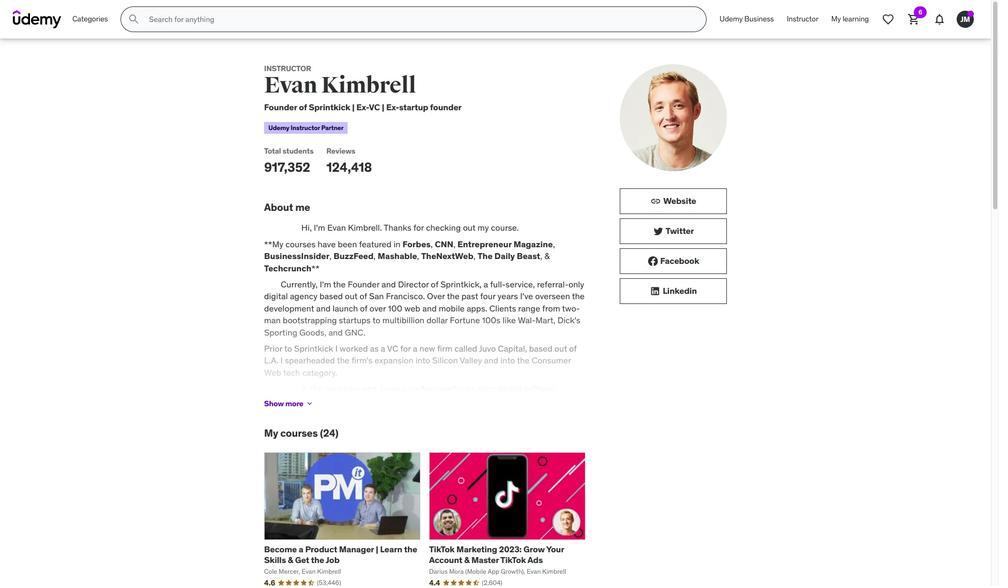 Task type: locate. For each thing, give the bounding box(es) containing it.
1 vertical spatial like
[[412, 408, 425, 418]]

and
[[316, 303, 331, 314], [422, 303, 437, 314], [468, 396, 483, 406], [301, 432, 316, 442]]

1 vertical spatial called
[[294, 396, 316, 406]]

my
[[831, 14, 841, 24], [264, 427, 278, 440]]

a right the as
[[381, 343, 385, 354]]

money
[[441, 396, 466, 406]]

small image for facebook
[[648, 256, 658, 267]]

courses inside **my courses have been featured in forbes , cnn , entrepreneur magazine , businessinsider , buzzfeed , mashable , thenextweb , the daily beast , & techcrunch **
[[286, 239, 316, 250]]

mora
[[449, 568, 464, 576]]

the down worked
[[337, 355, 350, 366]]

udemy for udemy business
[[720, 14, 743, 24]]

death
[[442, 408, 465, 418]]

1 horizontal spatial |
[[376, 545, 378, 555]]

0 horizontal spatial |
[[352, 102, 355, 112]]

& up the (mobile
[[464, 555, 470, 566]]

darius
[[429, 568, 448, 576]]

1 vertical spatial instructor
[[264, 64, 311, 73]]

kimbrell inside become a product manager | learn the skills & get the job cole mercer, evan kimbrell
[[317, 568, 341, 576]]

founder for evan
[[264, 102, 297, 112]]

into
[[416, 355, 430, 366], [501, 355, 515, 366]]

small image inside the facebook link
[[648, 256, 658, 267]]

have
[[318, 239, 336, 250]]

founder inside instructor evan kimbrell founder of sprintkick | ex-vc  | ex-startup founder
[[264, 102, 297, 112]]

founder up udemy instructor partner
[[264, 102, 297, 112]]

0 vertical spatial courses
[[286, 239, 316, 250]]

based up launch
[[320, 291, 343, 302]]

bootstrapping
[[283, 315, 337, 326]]

startups to
[[339, 315, 380, 326]]

1 horizontal spatial called
[[455, 343, 477, 354]]

twitter
[[666, 226, 694, 236]]

of down dick's
[[569, 343, 577, 354]]

kimbrell down your
[[542, 568, 566, 576]]

into down new at the left bottom of page
[[416, 355, 430, 366]]

2 horizontal spatial for
[[453, 384, 464, 394]]

, up service, referral-
[[553, 239, 555, 250]]

ex-
[[356, 102, 369, 112], [386, 102, 399, 112]]

my learning link
[[825, 6, 875, 32]]

& left get at the left bottom of page
[[288, 555, 293, 566]]

bad
[[302, 408, 316, 418]]

i inside prior to sprintkick i worked as a vc for a new firm called juvo capital, based out of l.a. i spearheaded the firm's expansion into silicon valley and into the consumer web tech category.
[[281, 355, 283, 366]]

i right star,
[[487, 408, 489, 418]]

tiktok up darius at left
[[429, 545, 455, 555]]

founder up san
[[348, 279, 380, 290]]

the
[[478, 251, 493, 262]]

udemy for udemy instructor partner
[[268, 124, 289, 132]]

job
[[326, 555, 340, 566]]

small image for linkedin
[[650, 286, 661, 297]]

0 horizontal spatial called
[[294, 396, 316, 406]]

0 horizontal spatial i
[[281, 355, 283, 366]]

become a product manager | learn the skills & get the job cole mercer, evan kimbrell
[[264, 545, 417, 576]]

1 vertical spatial vc
[[387, 343, 398, 354]]

the
[[333, 279, 346, 290], [447, 291, 460, 302], [572, 291, 585, 302], [337, 355, 350, 366], [310, 384, 323, 394], [287, 408, 300, 418], [427, 408, 440, 418], [404, 545, 417, 555], [311, 555, 324, 566]]

kimbrell.
[[348, 223, 382, 233]]

0 horizontal spatial for
[[400, 343, 411, 354]]

founder inside currently, i'm the founder and director of sprintkick, a full-service, referral-only digital agency based out of san francisco. over the past four years i've overseen the development and launch of over 100 web and mobile apps. clients range from two- man bootstrapping startups to multibillion dollar fortune 100s like wal-mart, dick's sporting goods, and gnc.
[[348, 279, 380, 290]]

0 vertical spatial small image
[[651, 196, 661, 207]]

tiktok
[[429, 545, 455, 555], [500, 555, 526, 566]]

2 horizontal spatial &
[[544, 251, 550, 262]]

i'm inside currently, i'm the founder and director of sprintkick, a full-service, referral-only digital agency based out of san francisco. over the past four years i've overseen the development and launch of over 100 web and mobile apps. clients range from two- man bootstrapping startups to multibillion dollar fortune 100s like wal-mart, dick's sporting goods, and gnc.
[[320, 279, 331, 290]]

1 horizontal spatial founder
[[348, 279, 380, 290]]

clients
[[489, 303, 516, 314]]

vc inside instructor evan kimbrell founder of sprintkick | ex-vc  | ex-startup founder
[[369, 102, 380, 112]]

program,
[[264, 432, 299, 442]]

like down ton
[[412, 408, 425, 418]]

2604 reviews element
[[482, 579, 502, 587]]

the right '(in'
[[287, 408, 300, 418]]

kimbrell up sprintkick
[[321, 72, 416, 99]]

out up the consumer in the right of the page
[[555, 343, 567, 354]]

1 vertical spatial for
[[400, 343, 411, 354]]

0 horizontal spatial founder
[[264, 102, 297, 112]]

of up udemy instructor partner
[[299, 102, 307, 112]]

2 horizontal spatial |
[[382, 102, 384, 112]]

service, referral-
[[506, 279, 569, 290]]

evan up sprintkick
[[264, 72, 317, 99]]

1 horizontal spatial &
[[464, 555, 470, 566]]

0 vertical spatial i'm
[[314, 223, 325, 233]]

0 vertical spatial vc
[[369, 102, 380, 112]]

my for my courses (24)
[[264, 427, 278, 440]]

i left was
[[381, 384, 383, 394]]

partner
[[321, 124, 344, 132]]

launch
[[333, 303, 358, 314]]

based up the consumer in the right of the page
[[529, 343, 553, 354]]

that
[[367, 396, 383, 406]]

0 vertical spatial startup
[[399, 102, 428, 112]]

my inside my learning link
[[831, 14, 841, 24]]

my
[[478, 223, 489, 233]]

of up startups to
[[360, 303, 368, 314]]

multibillion
[[382, 315, 425, 326]]

the up the labs,
[[427, 408, 440, 418]]

you have alerts image
[[968, 11, 974, 17]]

0 horizontal spatial out
[[345, 291, 358, 302]]

1 horizontal spatial like
[[503, 315, 516, 326]]

tiktok marketing 2023: grow your account & master tiktok ads darius mora (mobile app growth), evan kimbrell
[[429, 545, 566, 576]]

0 horizontal spatial startup
[[264, 396, 292, 406]]

founder
[[264, 102, 297, 112], [348, 279, 380, 290]]

kimbrell
[[321, 72, 416, 99], [317, 568, 341, 576], [542, 568, 566, 576]]

and up star,
[[468, 396, 483, 406]]

0 horizontal spatial my
[[264, 427, 278, 440]]

firm's
[[352, 355, 373, 366]]

1 horizontal spatial vc
[[387, 343, 398, 354]]

called inside in the long long ago, i was a co-founder for an educational software startup called scholarpro that raised a ton of money and then spectacularly blew up (in the bad way). before it exploded like the death star, i went through five tech incubators (yes, five): tech stars, excelerate labs, masschallenge, babson venture program, and sparkseed.
[[294, 396, 316, 406]]

sprintkick,
[[440, 279, 482, 290]]

1 vertical spatial founder
[[422, 384, 451, 394]]

0 vertical spatial founder
[[264, 102, 297, 112]]

**my courses have been featured in forbes , cnn , entrepreneur magazine , businessinsider , buzzfeed , mashable , thenextweb , the daily beast , & techcrunch **
[[264, 239, 555, 274]]

and down (yes,
[[301, 432, 316, 442]]

2 horizontal spatial out
[[555, 343, 567, 354]]

range
[[518, 303, 540, 314]]

0 horizontal spatial vc
[[369, 102, 380, 112]]

for up expansion
[[400, 343, 411, 354]]

the up mobile
[[447, 291, 460, 302]]

students
[[283, 146, 314, 156]]

1 horizontal spatial into
[[501, 355, 515, 366]]

out up launch
[[345, 291, 358, 302]]

instructor inside instructor evan kimbrell founder of sprintkick | ex-vc  | ex-startup founder
[[264, 64, 311, 73]]

vc up expansion
[[387, 343, 398, 354]]

2 vertical spatial i
[[487, 408, 489, 418]]

firm
[[437, 343, 452, 354]]

vc
[[369, 102, 380, 112], [387, 343, 398, 354]]

0 vertical spatial for
[[414, 223, 424, 233]]

out
[[463, 223, 476, 233], [345, 291, 358, 302], [555, 343, 567, 354]]

educational
[[477, 384, 522, 394]]

1 vertical spatial udemy
[[268, 124, 289, 132]]

udemy up 'total' at the top
[[268, 124, 289, 132]]

& down magazine on the top right of the page
[[544, 251, 550, 262]]

the right learn
[[404, 545, 417, 555]]

star,
[[467, 408, 485, 418]]

0 vertical spatial out
[[463, 223, 476, 233]]

evan down get at the left bottom of page
[[302, 568, 316, 576]]

1 horizontal spatial ex-
[[386, 102, 399, 112]]

6
[[919, 8, 922, 16]]

1 vertical spatial courses
[[280, 427, 318, 440]]

out left my
[[463, 223, 476, 233]]

2 into from the left
[[501, 355, 515, 366]]

0 vertical spatial like
[[503, 315, 516, 326]]

sparkseed.
[[318, 432, 361, 442]]

1 horizontal spatial i
[[381, 384, 383, 394]]

of right ton
[[431, 396, 439, 406]]

of left san
[[360, 291, 367, 302]]

sporting
[[264, 327, 297, 338]]

small image left facebook
[[648, 256, 658, 267]]

called inside prior to sprintkick i worked as a vc for a new firm called juvo capital, based out of l.a. i spearheaded the firm's expansion into silicon valley and into the consumer web tech category.
[[455, 343, 477, 354]]

checking
[[426, 223, 461, 233]]

udemy inside udemy business link
[[720, 14, 743, 24]]

small image
[[648, 256, 658, 267], [650, 286, 661, 297]]

&
[[544, 251, 550, 262], [288, 555, 293, 566], [464, 555, 470, 566]]

917,352
[[264, 159, 310, 176]]

evan kimbrell image
[[620, 64, 727, 171]]

facebook
[[660, 256, 699, 266]]

0 vertical spatial founder
[[430, 102, 462, 112]]

0 horizontal spatial ex-
[[356, 102, 369, 112]]

labs,
[[433, 420, 453, 430]]

my left learning
[[831, 14, 841, 24]]

1 vertical spatial small image
[[653, 226, 664, 237]]

i right "l.a."
[[281, 355, 283, 366]]

0 horizontal spatial into
[[416, 355, 430, 366]]

small image left linkedin on the right of page
[[650, 286, 661, 297]]

five): tech
[[326, 420, 364, 430]]

small image inside twitter link
[[653, 226, 664, 237]]

2 ex- from the left
[[386, 102, 399, 112]]

0 vertical spatial small image
[[648, 256, 658, 267]]

raised
[[385, 396, 408, 406]]

evan down ads
[[527, 568, 541, 576]]

kimbrell inside instructor evan kimbrell founder of sprintkick | ex-vc  | ex-startup founder
[[321, 72, 416, 99]]

based
[[320, 291, 343, 302], [529, 343, 553, 354]]

about
[[264, 201, 293, 214]]

udemy
[[720, 14, 743, 24], [268, 124, 289, 132]]

i'm right hi, on the top left of the page
[[314, 223, 325, 233]]

1 vertical spatial my
[[264, 427, 278, 440]]

category.
[[302, 367, 337, 378]]

full-
[[490, 279, 506, 290]]

1 vertical spatial i
[[381, 384, 383, 394]]

instructor for instructor
[[787, 14, 819, 24]]

and down over
[[422, 303, 437, 314]]

called up valley and
[[455, 343, 477, 354]]

the down only
[[572, 291, 585, 302]]

1 horizontal spatial my
[[831, 14, 841, 24]]

a left full-
[[484, 279, 488, 290]]

into down capital,
[[501, 355, 515, 366]]

0 horizontal spatial based
[[320, 291, 343, 302]]

the left job
[[311, 555, 324, 566]]

skills
[[264, 555, 286, 566]]

small image inside website link
[[651, 196, 661, 207]]

1 vertical spatial startup
[[264, 396, 292, 406]]

& inside become a product manager | learn the skills & get the job cole mercer, evan kimbrell
[[288, 555, 293, 566]]

0 vertical spatial based
[[320, 291, 343, 302]]

new
[[419, 343, 435, 354]]

0 vertical spatial called
[[455, 343, 477, 354]]

Search for anything text field
[[147, 10, 693, 28]]

beast
[[517, 251, 540, 262]]

overseen
[[535, 291, 570, 302]]

1 vertical spatial i'm
[[320, 279, 331, 290]]

small image left website at the top right of page
[[651, 196, 661, 207]]

udemy left business
[[720, 14, 743, 24]]

1 vertical spatial based
[[529, 343, 553, 354]]

the up launch
[[333, 279, 346, 290]]

learning
[[843, 14, 869, 24]]

small image for website
[[651, 196, 661, 207]]

& inside **my courses have been featured in forbes , cnn , entrepreneur magazine , businessinsider , buzzfeed , mashable , thenextweb , the daily beast , & techcrunch **
[[544, 251, 550, 262]]

0 vertical spatial my
[[831, 14, 841, 24]]

1 vertical spatial out
[[345, 291, 358, 302]]

courses down bad
[[280, 427, 318, 440]]

for up forbes
[[414, 223, 424, 233]]

tiktok marketing 2023: grow your account & master tiktok ads link
[[429, 545, 564, 566]]

0 horizontal spatial &
[[288, 555, 293, 566]]

notifications image
[[933, 13, 946, 26]]

tiktok up growth),
[[500, 555, 526, 566]]

i'm
[[314, 223, 325, 233], [320, 279, 331, 290]]

i'm for the
[[320, 279, 331, 290]]

1 vertical spatial small image
[[650, 286, 661, 297]]

as
[[370, 343, 379, 354]]

vc right sprintkick
[[369, 102, 380, 112]]

2 vertical spatial out
[[555, 343, 567, 354]]

called
[[455, 343, 477, 354], [294, 396, 316, 406]]

0 vertical spatial i
[[281, 355, 283, 366]]

a inside currently, i'm the founder and director of sprintkick, a full-service, referral-only digital agency based out of san francisco. over the past four years i've overseen the development and launch of over 100 web and mobile apps. clients range from two- man bootstrapping startups to multibillion dollar fortune 100s like wal-mart, dick's sporting goods, and gnc.
[[484, 279, 488, 290]]

, down featured
[[374, 251, 376, 262]]

courses up 'businessinsider'
[[286, 239, 316, 250]]

1 horizontal spatial based
[[529, 343, 553, 354]]

0 horizontal spatial tiktok
[[429, 545, 455, 555]]

1 horizontal spatial tiktok
[[500, 555, 526, 566]]

small image left twitter
[[653, 226, 664, 237]]

like down clients
[[503, 315, 516, 326]]

(in
[[276, 408, 285, 418]]

small image
[[651, 196, 661, 207], [653, 226, 664, 237]]

sprintkick i
[[294, 343, 338, 354]]

1 horizontal spatial startup
[[399, 102, 428, 112]]

my down up
[[264, 427, 278, 440]]

based inside prior to sprintkick i worked as a vc for a new firm called juvo capital, based out of l.a. i spearheaded the firm's expansion into silicon valley and into the consumer web tech category.
[[529, 343, 553, 354]]

dollar
[[427, 315, 448, 326]]

kimbrell up 53446 reviews element
[[317, 568, 341, 576]]

called down in on the bottom of the page
[[294, 396, 316, 406]]

a left product
[[299, 545, 303, 555]]

small image inside linkedin link
[[650, 286, 661, 297]]

0 horizontal spatial like
[[412, 408, 425, 418]]

1 vertical spatial founder
[[348, 279, 380, 290]]

cole
[[264, 568, 277, 576]]

2 vertical spatial for
[[453, 384, 464, 394]]

,
[[431, 239, 433, 250], [453, 239, 456, 250], [553, 239, 555, 250], [330, 251, 332, 262], [374, 251, 376, 262], [417, 251, 419, 262], [473, 251, 476, 262], [540, 251, 542, 262]]

i'm for evan
[[314, 223, 325, 233]]

total students 917,352
[[264, 146, 314, 176]]

0 vertical spatial instructor
[[787, 14, 819, 24]]

instructor evan kimbrell founder of sprintkick | ex-vc  | ex-startup founder
[[264, 64, 462, 112]]

0 vertical spatial udemy
[[720, 14, 743, 24]]

**my
[[264, 239, 284, 250]]

, up thenextweb
[[453, 239, 456, 250]]

out inside prior to sprintkick i worked as a vc for a new firm called juvo capital, based out of l.a. i spearheaded the firm's expansion into silicon valley and into the consumer web tech category.
[[555, 343, 567, 354]]

1 horizontal spatial out
[[463, 223, 476, 233]]

1 horizontal spatial udemy
[[720, 14, 743, 24]]

0 horizontal spatial udemy
[[268, 124, 289, 132]]

for left an
[[453, 384, 464, 394]]

a left ton
[[410, 396, 415, 406]]

the right in on the bottom of the page
[[310, 384, 323, 394]]

startup inside in the long long ago, i was a co-founder for an educational software startup called scholarpro that raised a ton of money and then spectacularly blew up (in the bad way). before it exploded like the death star, i went through five tech incubators (yes, five): tech stars, excelerate labs, masschallenge, babson venture program, and sparkseed.
[[264, 396, 292, 406]]

i'm right currently,
[[320, 279, 331, 290]]



Task type: describe. For each thing, give the bounding box(es) containing it.
founder for i'm
[[348, 279, 380, 290]]

learn
[[380, 545, 402, 555]]

of inside in the long long ago, i was a co-founder for an educational software startup called scholarpro that raised a ton of money and then spectacularly blew up (in the bad way). before it exploded like the death star, i went through five tech incubators (yes, five): tech stars, excelerate labs, masschallenge, babson venture program, and sparkseed.
[[431, 396, 439, 406]]

**
[[311, 263, 320, 274]]

a inside become a product manager | learn the skills & get the job cole mercer, evan kimbrell
[[299, 545, 303, 555]]

and up bootstrapping
[[316, 303, 331, 314]]

and gnc.
[[328, 327, 365, 338]]

only
[[569, 279, 584, 290]]

show more
[[264, 399, 303, 409]]

2 horizontal spatial i
[[487, 408, 489, 418]]

babson
[[518, 420, 547, 430]]

wal-
[[518, 315, 536, 326]]

like inside in the long long ago, i was a co-founder for an educational software startup called scholarpro that raised a ton of money and then spectacularly blew up (in the bad way). before it exploded like the death star, i went through five tech incubators (yes, five): tech stars, excelerate labs, masschallenge, babson venture program, and sparkseed.
[[412, 408, 425, 418]]

instructor for instructor evan kimbrell founder of sprintkick | ex-vc  | ex-startup founder
[[264, 64, 311, 73]]

get
[[295, 555, 309, 566]]

ton
[[417, 396, 429, 406]]

evan inside instructor evan kimbrell founder of sprintkick | ex-vc  | ex-startup founder
[[264, 72, 317, 99]]

your
[[546, 545, 564, 555]]

me
[[295, 201, 310, 214]]

of inside instructor evan kimbrell founder of sprintkick | ex-vc  | ex-startup founder
[[299, 102, 307, 112]]

show
[[264, 399, 284, 409]]

scholarpro
[[319, 396, 365, 406]]

100
[[388, 303, 402, 314]]

founder inside instructor evan kimbrell founder of sprintkick | ex-vc  | ex-startup founder
[[430, 102, 462, 112]]

of up over
[[431, 279, 438, 290]]

daily
[[495, 251, 515, 262]]

, left the
[[473, 251, 476, 262]]

prior
[[264, 343, 282, 354]]

long long
[[325, 384, 360, 394]]

website link
[[620, 189, 727, 214]]

techcrunch
[[264, 263, 311, 274]]

grow
[[524, 545, 545, 555]]

evan up 'have'
[[327, 223, 346, 233]]

currently,
[[281, 279, 318, 290]]

l.a.
[[264, 355, 278, 366]]

spectacularly
[[504, 396, 555, 406]]

evan inside become a product manager | learn the skills & get the job cole mercer, evan kimbrell
[[302, 568, 316, 576]]

my for my learning
[[831, 14, 841, 24]]

growth),
[[501, 568, 525, 576]]

product
[[305, 545, 337, 555]]

cnn
[[435, 239, 453, 250]]

excelerate
[[390, 420, 431, 430]]

tech
[[283, 367, 300, 378]]

venture
[[549, 420, 579, 430]]

mobile
[[439, 303, 465, 314]]

blew
[[557, 396, 575, 406]]

hi, i'm evan kimbrell. thanks for checking out my course.
[[264, 223, 521, 233]]

1 ex- from the left
[[356, 102, 369, 112]]

| inside become a product manager | learn the skills & get the job cole mercer, evan kimbrell
[[376, 545, 378, 555]]

forbes
[[403, 239, 431, 250]]

53446 reviews element
[[317, 579, 341, 587]]

2 vertical spatial instructor
[[291, 124, 320, 132]]

the consumer
[[517, 355, 571, 366]]

linkedin link
[[620, 279, 727, 304]]

mart,
[[536, 315, 555, 326]]

buzzfeed
[[334, 251, 374, 262]]

shopping cart with 6 items image
[[908, 13, 920, 26]]

for inside in the long long ago, i was a co-founder for an educational software startup called scholarpro that raised a ton of money and then spectacularly blew up (in the bad way). before it exploded like the death star, i went through five tech incubators (yes, five): tech stars, excelerate labs, masschallenge, babson venture program, and sparkseed.
[[453, 384, 464, 394]]

marketing
[[457, 545, 497, 555]]

a left co-
[[402, 384, 407, 394]]

ads
[[528, 555, 543, 566]]

went
[[491, 408, 510, 418]]

, down magazine on the top right of the page
[[540, 251, 542, 262]]

of inside prior to sprintkick i worked as a vc for a new firm called juvo capital, based out of l.a. i spearheaded the firm's expansion into silicon valley and into the consumer web tech category.
[[569, 343, 577, 354]]

& inside tiktok marketing 2023: grow your account & master tiktok ads darius mora (mobile app growth), evan kimbrell
[[464, 555, 470, 566]]

about me
[[264, 201, 310, 214]]

submit search image
[[128, 13, 141, 26]]

wishlist image
[[882, 13, 895, 26]]

my courses (24)
[[264, 427, 339, 440]]

small image for twitter
[[653, 226, 664, 237]]

course.
[[491, 223, 519, 233]]

over
[[427, 291, 445, 302]]

spearheaded
[[285, 355, 335, 366]]

reviews
[[326, 146, 355, 156]]

master
[[471, 555, 499, 566]]

udemy image
[[13, 10, 62, 28]]

manager
[[339, 545, 374, 555]]

in
[[301, 384, 308, 394]]

startup inside instructor evan kimbrell founder of sprintkick | ex-vc  | ex-startup founder
[[399, 102, 428, 112]]

in the long long ago, i was a co-founder for an educational software startup called scholarpro that raised a ton of money and then spectacularly blew up (in the bad way). before it exploded like the death star, i went through five tech incubators (yes, five): tech stars, excelerate labs, masschallenge, babson venture program, and sparkseed.
[[264, 384, 579, 442]]

app
[[488, 568, 499, 576]]

business
[[744, 14, 774, 24]]

hi,
[[301, 223, 312, 233]]

, down 'have'
[[330, 251, 332, 262]]

udemy instructor partner
[[268, 124, 344, 132]]

courses for (24)
[[280, 427, 318, 440]]

a left new at the left bottom of page
[[413, 343, 417, 354]]

thenextweb
[[421, 251, 473, 262]]

thanks
[[384, 223, 411, 233]]

, left cnn
[[431, 239, 433, 250]]

total
[[264, 146, 281, 156]]

entrepreneur
[[458, 239, 512, 250]]

man
[[264, 315, 281, 326]]

100s
[[482, 315, 501, 326]]

the inside prior to sprintkick i worked as a vc for a new firm called juvo capital, based out of l.a. i spearheaded the firm's expansion into silicon valley and into the consumer web tech category.
[[337, 355, 350, 366]]

been
[[338, 239, 357, 250]]

124,418
[[326, 159, 372, 176]]

then
[[485, 396, 502, 406]]

currently, i'm the founder and director of sprintkick, a full-service, referral-only digital agency based out of san francisco. over the past four years i've overseen the development and launch of over 100 web and mobile apps. clients range from two- man bootstrapping startups to multibillion dollar fortune 100s like wal-mart, dick's sporting goods, and gnc.
[[264, 279, 585, 338]]

web
[[264, 367, 281, 378]]

based inside currently, i'm the founder and director of sprintkick, a full-service, referral-only digital agency based out of san francisco. over the past four years i've overseen the development and launch of over 100 web and mobile apps. clients range from two- man bootstrapping startups to multibillion dollar fortune 100s like wal-mart, dick's sporting goods, and gnc.
[[320, 291, 343, 302]]

four years i've
[[480, 291, 533, 302]]

, down forbes
[[417, 251, 419, 262]]

magazine
[[514, 239, 553, 250]]

exploded
[[375, 408, 410, 418]]

founder inside in the long long ago, i was a co-founder for an educational software startup called scholarpro that raised a ton of money and then spectacularly blew up (in the bad way). before it exploded like the death star, i went through five tech incubators (yes, five): tech stars, excelerate labs, masschallenge, babson venture program, and sparkseed.
[[422, 384, 451, 394]]

stars,
[[366, 420, 388, 430]]

two-
[[562, 303, 580, 314]]

instructor link
[[780, 6, 825, 32]]

five tech
[[544, 408, 576, 418]]

show more button
[[264, 393, 314, 415]]

1 into from the left
[[416, 355, 430, 366]]

xsmall image
[[306, 400, 314, 408]]

fortune
[[450, 315, 480, 326]]

like inside currently, i'm the founder and director of sprintkick, a full-service, referral-only digital agency based out of san francisco. over the past four years i've overseen the development and launch of over 100 web and mobile apps. clients range from two- man bootstrapping startups to multibillion dollar fortune 100s like wal-mart, dick's sporting goods, and gnc.
[[503, 315, 516, 326]]

silicon
[[432, 355, 458, 366]]

facebook link
[[620, 249, 727, 274]]

out inside currently, i'm the founder and director of sprintkick, a full-service, referral-only digital agency based out of san francisco. over the past four years i've overseen the development and launch of over 100 web and mobile apps. clients range from two- man bootstrapping startups to multibillion dollar fortune 100s like wal-mart, dick's sporting goods, and gnc.
[[345, 291, 358, 302]]

it
[[367, 408, 373, 418]]

jm
[[961, 14, 970, 24]]

(24)
[[320, 427, 339, 440]]

for inside prior to sprintkick i worked as a vc for a new firm called juvo capital, based out of l.a. i spearheaded the firm's expansion into silicon valley and into the consumer web tech category.
[[400, 343, 411, 354]]

1 horizontal spatial for
[[414, 223, 424, 233]]

evan inside tiktok marketing 2023: grow your account & master tiktok ads darius mora (mobile app growth), evan kimbrell
[[527, 568, 541, 576]]

courses for have
[[286, 239, 316, 250]]

ago,
[[363, 384, 379, 394]]

6 link
[[901, 6, 927, 32]]

kimbrell inside tiktok marketing 2023: grow your account & master tiktok ads darius mora (mobile app growth), evan kimbrell
[[542, 568, 566, 576]]

(mobile
[[465, 568, 486, 576]]

vc inside prior to sprintkick i worked as a vc for a new firm called juvo capital, based out of l.a. i spearheaded the firm's expansion into silicon valley and into the consumer web tech category.
[[387, 343, 398, 354]]



Task type: vqa. For each thing, say whether or not it's contained in the screenshot.
& to the left
yes



